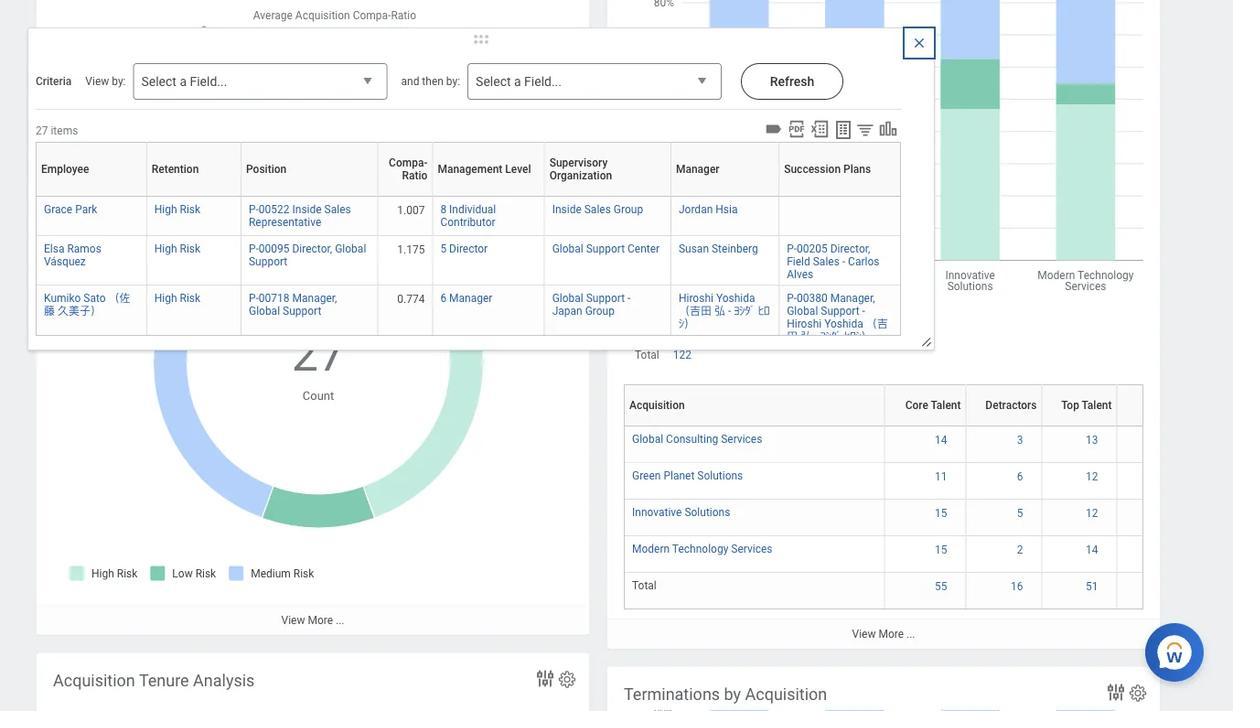 Task type: vqa. For each thing, say whether or not it's contained in the screenshot.


Task type: describe. For each thing, give the bounding box(es) containing it.
acquisition right average
[[296, 9, 350, 22]]

global inside acquisition talent health element
[[632, 433, 664, 446]]

global support - japan group link
[[553, 288, 631, 318]]

total image for 16
[[1125, 579, 1178, 594]]

global consulting services link
[[632, 429, 763, 446]]

high for elsa ramos vásquez
[[154, 243, 177, 255]]

management
[[438, 163, 503, 176]]

support for p-00095 director, global support
[[249, 255, 288, 268]]

00718
[[259, 292, 290, 305]]

and
[[401, 75, 420, 88]]

13 button
[[1086, 433, 1102, 447]]

export to excel image
[[810, 119, 830, 139]]

total image for 3
[[1125, 433, 1178, 447]]

modern technology services
[[632, 543, 773, 555]]

group inside global support - japan group
[[585, 305, 615, 318]]

51
[[1086, 580, 1099, 593]]

management level
[[438, 163, 531, 176]]

select for select a field... dropdown button
[[141, 74, 177, 89]]

select for select a field... popup button at the top of page
[[476, 74, 511, 89]]

1 by: from the left
[[112, 75, 126, 88]]

total element
[[632, 576, 657, 592]]

consulting
[[666, 433, 719, 446]]

tag image
[[764, 119, 784, 139]]

vásquez
[[44, 255, 86, 268]]

p- for 00095
[[249, 243, 259, 255]]

innovative
[[632, 506, 682, 519]]

innovative solutions
[[632, 506, 731, 519]]

terminations
[[624, 685, 720, 704]]

15 for 2
[[935, 543, 948, 556]]

00205
[[797, 243, 828, 255]]

items
[[51, 124, 78, 137]]

5 for 5 director
[[441, 243, 447, 255]]

average acquisition compa-ratio
[[253, 9, 416, 22]]

supervisory organization button
[[550, 142, 678, 196]]

top
[[1062, 399, 1080, 412]]

compa- inside button
[[389, 157, 428, 169]]

view more ... for view more ... link related to acquisition talent health element
[[853, 628, 916, 641]]

services for global consulting services
[[721, 433, 763, 446]]

12 button for 5
[[1086, 506, 1102, 521]]

p- for 00718
[[249, 292, 259, 305]]

core talent
[[906, 399, 962, 412]]

（吉
[[867, 318, 889, 330]]

15 button for 2
[[935, 543, 951, 557]]

total image for 2
[[1125, 543, 1178, 557]]

park
[[75, 203, 97, 216]]

6 for 6 manager
[[441, 292, 447, 305]]

1.175
[[398, 243, 425, 256]]

- inside global support - japan group
[[628, 292, 631, 305]]

susan steinberg link
[[679, 239, 759, 255]]

supervisory organization
[[550, 157, 613, 182]]

global inside global support - japan group
[[553, 292, 584, 305]]

global inside "p-00380 manager, global support - hiroshi yoshida （吉 田 弘 - ﾖｼﾀﾞ ﾋﾛｼ）"
[[787, 305, 819, 318]]

ﾋﾛｼ）
[[845, 330, 873, 343]]

... for view more ... link related to acquisition talent health element
[[907, 628, 916, 641]]

0.774
[[398, 293, 425, 306]]

8 individual contributor link
[[441, 200, 496, 229]]

high risk for grace park
[[154, 203, 201, 216]]

0.89 target
[[354, 20, 416, 69]]

succession plans button
[[785, 163, 896, 176]]

2 inside from the left
[[553, 203, 582, 216]]

solutions inside innovative solutions link
[[685, 506, 731, 519]]

6 button
[[1018, 469, 1027, 484]]

support left the center
[[586, 243, 625, 255]]

122 button
[[673, 347, 695, 362]]

acquisition tenure analysis
[[53, 671, 255, 690]]

p-00522 inside sales representative
[[249, 203, 351, 229]]

2
[[1018, 543, 1024, 556]]

configure terminations by acquisition image
[[1129, 683, 1149, 703]]

51 button
[[1086, 579, 1102, 594]]

55
[[935, 580, 948, 593]]

refresh
[[771, 74, 815, 89]]

kumiko sato （佐 藤 久美子）
[[44, 292, 131, 318]]

analysis
[[193, 671, 255, 690]]

elsa
[[44, 243, 64, 255]]

green planet solutions link
[[632, 466, 744, 482]]

15 for 5
[[935, 507, 948, 520]]

ﾋﾛ
[[759, 305, 770, 318]]

田
[[787, 330, 798, 343]]

1 vertical spatial total
[[632, 579, 657, 592]]

sales inside p-00522 inside sales representative
[[325, 203, 351, 216]]

p-00718 manager, global support link
[[249, 288, 337, 318]]

high for kumiko sato （佐 藤 久美子）
[[154, 292, 177, 305]]

high risk for elsa ramos vásquez
[[154, 243, 201, 255]]

compa- inside acquisition health metrics element
[[353, 9, 391, 22]]

high for grace park
[[154, 203, 177, 216]]

11 button
[[935, 469, 951, 484]]

detractors
[[986, 399, 1038, 412]]

field... for select a field... dropdown button
[[190, 74, 227, 89]]

director, for sales
[[831, 243, 871, 255]]

target
[[359, 56, 391, 69]]

terminations by acquisition
[[624, 685, 828, 704]]

position button
[[246, 142, 385, 196]]

27 for 27 items
[[36, 124, 48, 137]]

yoshida inside "p-00380 manager, global support - hiroshi yoshida （吉 田 弘 - ﾖｼﾀﾞ ﾋﾛｼ）"
[[825, 318, 864, 330]]

ﾖｼﾀﾞ inside hiroshi yoshida （吉田 弘 - ﾖｼﾀﾞ ﾋﾛ ｼ）
[[734, 305, 756, 318]]

p-00205 director, field sales - carlos alves link
[[787, 239, 880, 281]]

- inside hiroshi yoshida （吉田 弘 - ﾖｼﾀﾞ ﾋﾛ ｼ）
[[728, 305, 732, 318]]

retention inside button
[[152, 163, 199, 176]]

yoshida inside hiroshi yoshida （吉田 弘 - ﾖｼﾀﾞ ﾋﾛ ｼ）
[[717, 292, 756, 305]]

view more ... link for acquisition health metrics element
[[37, 79, 589, 109]]

and then by:
[[401, 75, 460, 88]]

11
[[935, 470, 948, 483]]

global consulting services
[[632, 433, 763, 446]]

position
[[246, 163, 287, 176]]

organization
[[550, 169, 613, 182]]

5 director
[[441, 243, 488, 255]]

6 manager
[[441, 292, 493, 305]]

select a field... button
[[133, 63, 388, 101]]

inside sales group link
[[553, 200, 644, 216]]

top talent
[[1062, 399, 1113, 412]]

top talent button
[[1048, 384, 1124, 425]]

27 button
[[292, 323, 348, 387]]

representative
[[249, 216, 322, 229]]

more for acquisition health metrics element
[[308, 88, 333, 101]]

ratio inside acquisition health metrics element
[[391, 9, 416, 22]]

innovative solutions link
[[632, 502, 731, 519]]

high risk for kumiko sato （佐 藤 久美子）
[[154, 292, 201, 305]]

employee button
[[41, 142, 154, 196]]

0 vertical spatial total
[[635, 348, 660, 361]]

acquisition for acquisition tenure analysis
[[53, 671, 135, 690]]

p-00095 director, global support link
[[249, 239, 366, 268]]

close image
[[913, 36, 927, 50]]

0 horizontal spatial 14 button
[[935, 433, 951, 447]]

employee
[[41, 163, 89, 176]]

move modal image
[[463, 28, 500, 50]]

inside sales group
[[553, 203, 644, 216]]

compa- ratio
[[389, 157, 428, 182]]

susan steinberg
[[679, 243, 759, 255]]

succession
[[785, 163, 841, 176]]

3 button
[[1018, 433, 1027, 447]]

acquisition health metrics element
[[37, 0, 589, 109]]

core talent button
[[890, 384, 973, 425]]

elsa ramos vásquez
[[44, 243, 101, 268]]

12 for 6
[[1086, 470, 1099, 483]]

level
[[506, 163, 531, 176]]

1 vertical spatial 14 button
[[1086, 543, 1102, 557]]

select a field... for select a field... dropdown button
[[141, 74, 227, 89]]

manager, for 00380
[[831, 292, 876, 305]]

00522
[[259, 203, 290, 216]]

hiroshi inside "p-00380 manager, global support - hiroshi yoshida （吉 田 弘 - ﾖｼﾀﾞ ﾋﾛｼ）"
[[787, 318, 822, 330]]

succession plans
[[785, 163, 872, 176]]

hiroshi yoshida （吉田 弘 - ﾖｼﾀﾞ ﾋﾛ ｼ）
[[679, 292, 770, 330]]

2 by: from the left
[[447, 75, 460, 88]]

modern
[[632, 543, 670, 555]]

technology
[[673, 543, 729, 555]]



Task type: locate. For each thing, give the bounding box(es) containing it.
2 field... from the left
[[525, 74, 562, 89]]

- left carlos
[[843, 255, 846, 268]]

0 vertical spatial solutions
[[698, 469, 744, 482]]

1 vertical spatial solutions
[[685, 506, 731, 519]]

management level button
[[438, 142, 552, 196]]

... inside acquisition talent health element
[[907, 628, 916, 641]]

1 vertical spatial view more ...
[[281, 614, 345, 627]]

0 vertical spatial ratio
[[391, 9, 416, 22]]

resize modal image
[[921, 336, 935, 350]]

support for p-00718 manager, global support
[[283, 305, 322, 318]]

0 horizontal spatial manager,
[[292, 292, 337, 305]]

122
[[673, 348, 692, 361]]

5 button
[[1018, 506, 1027, 521]]

manager up jordan hsia link
[[676, 163, 720, 176]]

a for select a field... popup button at the top of page
[[514, 74, 521, 89]]

by: right 'then'
[[447, 75, 460, 88]]

27 count
[[292, 327, 345, 402]]

1 vertical spatial group
[[585, 305, 615, 318]]

1 a from the left
[[180, 74, 187, 89]]

1 horizontal spatial a
[[514, 74, 521, 89]]

compa- ratio button
[[383, 142, 440, 196]]

0 vertical spatial 14 button
[[935, 433, 951, 447]]

field... down 'neutral bad' icon
[[190, 74, 227, 89]]

director, right 00205
[[831, 243, 871, 255]]

1 vertical spatial compa-
[[389, 157, 428, 169]]

acquisition high potentials retention risk
[[53, 146, 360, 165]]

acquisition high potentials retention risk element
[[37, 128, 589, 635]]

select right view by:
[[141, 74, 177, 89]]

manager inside button
[[676, 163, 720, 176]]

view more ... link
[[37, 79, 589, 109], [37, 605, 589, 635], [608, 619, 1161, 649]]

director, inside p-00095 director, global support
[[292, 243, 332, 255]]

2 high risk from the top
[[154, 243, 201, 255]]

2 12 from the top
[[1086, 507, 1099, 520]]

high risk
[[154, 203, 201, 216], [154, 243, 201, 255], [154, 292, 201, 305]]

high risk link
[[154, 200, 201, 216], [154, 239, 201, 255], [154, 288, 201, 305]]

...
[[336, 88, 345, 101], [336, 614, 345, 627], [907, 628, 916, 641]]

1 horizontal spatial talent
[[1082, 399, 1113, 412]]

1 vertical spatial 27
[[292, 327, 345, 382]]

support right the japan at the top of page
[[586, 292, 625, 305]]

inside down organization
[[553, 203, 582, 216]]

select to filter grid data image
[[856, 120, 876, 139]]

0 horizontal spatial retention
[[152, 163, 199, 176]]

ﾖｼﾀﾞ left ﾋﾛ
[[734, 305, 756, 318]]

a inside select a field... popup button
[[514, 74, 521, 89]]

field... for select a field... popup button at the top of page
[[525, 74, 562, 89]]

2 manager, from the left
[[831, 292, 876, 305]]

0 vertical spatial ...
[[336, 88, 345, 101]]

0 vertical spatial 弘
[[715, 305, 726, 318]]

manager, right the 00718
[[292, 292, 337, 305]]

1 director, from the left
[[292, 243, 332, 255]]

more inside acquisition health metrics element
[[308, 88, 333, 101]]

2 12 button from the top
[[1086, 506, 1102, 521]]

1 talent from the left
[[931, 399, 962, 412]]

more for acquisition talent health element
[[879, 628, 904, 641]]

global up 田
[[787, 305, 819, 318]]

2 vertical spatial high risk
[[154, 292, 201, 305]]

5 down 6 button
[[1018, 507, 1024, 520]]

select a field... inside dropdown button
[[141, 74, 227, 89]]

1 vertical spatial 12 button
[[1086, 506, 1102, 521]]

p-00718 manager, global support
[[249, 292, 337, 318]]

27 for 27 count
[[292, 327, 345, 382]]

support up the 00718
[[249, 255, 288, 268]]

global inside p-00718 manager, global support
[[249, 305, 280, 318]]

14 down core talent
[[935, 434, 948, 446]]

potentials
[[177, 146, 251, 165]]

p- inside p-00522 inside sales representative
[[249, 203, 259, 216]]

0 vertical spatial high risk
[[154, 203, 201, 216]]

manager,
[[292, 292, 337, 305], [831, 292, 876, 305]]

14
[[935, 434, 948, 446], [1086, 543, 1099, 556]]

12 button down 13 button
[[1086, 469, 1102, 484]]

group right the japan at the top of page
[[585, 305, 615, 318]]

0 horizontal spatial manager
[[450, 292, 493, 305]]

0 horizontal spatial select a field...
[[141, 74, 227, 89]]

plans
[[844, 163, 872, 176]]

sato
[[84, 292, 106, 305]]

manager, for 00718
[[292, 292, 337, 305]]

risk for p-00522 inside sales representative
[[180, 203, 201, 216]]

jordan hsia link
[[679, 200, 738, 216]]

more inside acquisition talent health element
[[879, 628, 904, 641]]

1 vertical spatial services
[[732, 543, 773, 555]]

15 up the 55
[[935, 543, 948, 556]]

1 vertical spatial 6
[[1018, 470, 1024, 483]]

0 vertical spatial 12
[[1086, 470, 1099, 483]]

manager, inside p-00718 manager, global support
[[292, 292, 337, 305]]

1 vertical spatial 5
[[1018, 507, 1024, 520]]

p- inside p-00718 manager, global support
[[249, 292, 259, 305]]

（吉田
[[679, 305, 712, 318]]

director, down p-00522 inside sales representative
[[292, 243, 332, 255]]

p- up alves
[[787, 243, 797, 255]]

global down 00095
[[249, 305, 280, 318]]

2 vertical spatial view more ...
[[853, 628, 916, 641]]

total down modern
[[632, 579, 657, 592]]

4 total image from the top
[[1125, 543, 1178, 557]]

12 down 13 button
[[1086, 470, 1099, 483]]

acquisition button
[[630, 385, 892, 426]]

hiroshi down 00380
[[787, 318, 822, 330]]

total image for 5
[[1125, 506, 1178, 521]]

high risk link for kumiko sato （佐 藤 久美子）
[[154, 288, 201, 305]]

yoshida left ﾋﾛ
[[717, 292, 756, 305]]

compa- up 1.007
[[389, 157, 428, 169]]

view more ... inside acquisition high potentials retention risk element
[[281, 614, 345, 627]]

field...
[[190, 74, 227, 89], [525, 74, 562, 89]]

1 12 button from the top
[[1086, 469, 1102, 484]]

services down 'acquisition' button
[[721, 433, 763, 446]]

5 director link
[[441, 239, 488, 255]]

kumiko sato （佐 藤 久美子） link
[[44, 288, 131, 318]]

compa-
[[353, 9, 391, 22], [389, 157, 428, 169]]

14 button down core talent
[[935, 433, 951, 447]]

弘 right 田
[[801, 330, 812, 343]]

p- for 00522
[[249, 203, 259, 216]]

1 high risk from the top
[[154, 203, 201, 216]]

support up ﾋﾛｼ） at the top right
[[821, 305, 860, 318]]

global support center link
[[553, 239, 660, 255]]

toolbar
[[762, 119, 902, 142]]

1 horizontal spatial select a field...
[[476, 74, 562, 89]]

0 horizontal spatial by:
[[112, 75, 126, 88]]

total image for 6
[[1125, 469, 1178, 484]]

acquisition inside button
[[630, 399, 685, 412]]

select a field... down move modal icon
[[476, 74, 562, 89]]

view more ... inside acquisition health metrics element
[[281, 88, 345, 101]]

configure and view chart data image for acquisition
[[1106, 681, 1128, 703]]

director, for support
[[292, 243, 332, 255]]

kumiko
[[44, 292, 81, 305]]

risk for p-00718 manager, global support
[[180, 292, 201, 305]]

00095
[[259, 243, 290, 255]]

p- inside p-00205 director, field sales - carlos alves
[[787, 243, 797, 255]]

1 high risk link from the top
[[154, 200, 201, 216]]

group up the center
[[614, 203, 644, 216]]

0 horizontal spatial 弘
[[715, 305, 726, 318]]

1 horizontal spatial configure and view chart data image
[[1106, 681, 1128, 703]]

field... up supervisory on the left of page
[[525, 74, 562, 89]]

risk for p-00095 director, global support
[[180, 243, 201, 255]]

1 horizontal spatial 6
[[1018, 470, 1024, 483]]

neutral bad image
[[189, 25, 219, 55]]

individual
[[450, 203, 496, 216]]

1 vertical spatial 15 button
[[935, 543, 951, 557]]

2 high risk link from the top
[[154, 239, 201, 255]]

1.007
[[398, 204, 425, 217]]

1 vertical spatial ...
[[336, 614, 345, 627]]

japan
[[553, 305, 583, 318]]

by:
[[112, 75, 126, 88], [447, 75, 460, 88]]

count
[[303, 388, 334, 402]]

1 15 button from the top
[[935, 506, 951, 521]]

6 down the 3 button
[[1018, 470, 1024, 483]]

view more ... for acquisition health metrics element view more ... link
[[281, 88, 345, 101]]

sales right the 'field'
[[813, 255, 840, 268]]

- left ﾋﾛ
[[728, 305, 732, 318]]

6 right 0.774
[[441, 292, 447, 305]]

弘 right （吉田
[[715, 305, 726, 318]]

0 horizontal spatial 27
[[36, 124, 48, 137]]

p-00522 inside sales representative link
[[249, 200, 351, 229]]

select a field... down 'neutral bad' icon
[[141, 74, 227, 89]]

acquisition right by
[[746, 685, 828, 704]]

2 total image from the top
[[1125, 469, 1178, 484]]

high risk link for elsa ramos vásquez
[[154, 239, 201, 255]]

1 horizontal spatial hiroshi
[[787, 318, 822, 330]]

27 up count
[[292, 327, 345, 382]]

0 vertical spatial view more ...
[[281, 88, 345, 101]]

15 button down 11 button
[[935, 506, 951, 521]]

p- inside p-00095 director, global support
[[249, 243, 259, 255]]

2 horizontal spatial sales
[[813, 255, 840, 268]]

high left the potentials
[[139, 146, 173, 165]]

1 vertical spatial more
[[308, 614, 333, 627]]

sales inside p-00205 director, field sales - carlos alves
[[813, 255, 840, 268]]

0 horizontal spatial yoshida
[[717, 292, 756, 305]]

total left '122'
[[635, 348, 660, 361]]

manager, inside "p-00380 manager, global support - hiroshi yoshida （吉 田 弘 - ﾖｼﾀﾞ ﾋﾛｼ）"
[[831, 292, 876, 305]]

1 vertical spatial hiroshi
[[787, 318, 822, 330]]

hsia
[[716, 203, 738, 216]]

configure and view chart data image for analysis
[[535, 668, 557, 690]]

ﾖｼﾀﾞ left ﾋﾛｼ） at the top right
[[821, 330, 842, 343]]

0 vertical spatial more
[[308, 88, 333, 101]]

modern technology services link
[[632, 539, 773, 555]]

by: right criteria
[[112, 75, 126, 88]]

1 horizontal spatial by:
[[447, 75, 460, 88]]

by
[[725, 685, 741, 704]]

1 horizontal spatial 27
[[292, 327, 345, 382]]

solutions right planet
[[698, 469, 744, 482]]

services right technology
[[732, 543, 773, 555]]

0 horizontal spatial a
[[180, 74, 187, 89]]

p- down alves
[[787, 292, 797, 305]]

group
[[614, 203, 644, 216], [585, 305, 615, 318]]

1 15 from the top
[[935, 507, 948, 520]]

1 horizontal spatial inside
[[553, 203, 582, 216]]

support inside p-00718 manager, global support
[[283, 305, 322, 318]]

0 vertical spatial 6
[[441, 292, 447, 305]]

p- down position
[[249, 203, 259, 216]]

1 horizontal spatial yoshida
[[825, 318, 864, 330]]

configure acquisition tenure analysis image
[[557, 670, 578, 690]]

configure and view chart data image
[[535, 668, 557, 690], [1106, 681, 1128, 703]]

support up 27 button
[[283, 305, 322, 318]]

2 talent from the left
[[1082, 399, 1113, 412]]

1 vertical spatial 14
[[1086, 543, 1099, 556]]

acquisition
[[296, 9, 350, 22], [53, 146, 135, 165], [630, 399, 685, 412], [53, 671, 135, 690], [746, 685, 828, 704]]

5 for 5
[[1018, 507, 1024, 520]]

1 vertical spatial 12
[[1086, 507, 1099, 520]]

more inside acquisition high potentials retention risk element
[[308, 614, 333, 627]]

0 horizontal spatial hiroshi
[[679, 292, 714, 305]]

sales down organization
[[585, 203, 611, 216]]

yoshida left （吉
[[825, 318, 864, 330]]

2 select from the left
[[476, 74, 511, 89]]

8 individual contributor
[[441, 203, 496, 229]]

then
[[422, 75, 444, 88]]

support for p-00380 manager, global support - hiroshi yoshida （吉 田 弘 - ﾖｼﾀﾞ ﾋﾛｼ）
[[821, 305, 860, 318]]

1 horizontal spatial director,
[[831, 243, 871, 255]]

... inside acquisition health metrics element
[[336, 88, 345, 101]]

1 vertical spatial 15
[[935, 543, 948, 556]]

select a field...
[[141, 74, 227, 89], [476, 74, 562, 89]]

0 vertical spatial services
[[721, 433, 763, 446]]

inside right "00522"
[[292, 203, 322, 216]]

export to worksheets image
[[833, 119, 855, 141]]

0 vertical spatial hiroshi
[[679, 292, 714, 305]]

talent for core talent
[[931, 399, 962, 412]]

select inside dropdown button
[[141, 74, 177, 89]]

16
[[1011, 580, 1024, 593]]

0 vertical spatial group
[[614, 203, 644, 216]]

0 horizontal spatial 6
[[441, 292, 447, 305]]

global
[[335, 243, 366, 255], [553, 243, 584, 255], [553, 292, 584, 305], [249, 305, 280, 318], [787, 305, 819, 318], [632, 433, 664, 446]]

talent for top talent
[[1082, 399, 1113, 412]]

1 inside from the left
[[292, 203, 322, 216]]

high right （佐
[[154, 292, 177, 305]]

retention button
[[152, 142, 248, 196]]

talent right top
[[1082, 399, 1113, 412]]

select
[[141, 74, 177, 89], [476, 74, 511, 89]]

a for select a field... dropdown button
[[180, 74, 187, 89]]

support inside global support - japan group
[[586, 292, 625, 305]]

1 manager, from the left
[[292, 292, 337, 305]]

talent
[[931, 399, 962, 412], [1082, 399, 1113, 412]]

high right ramos
[[154, 243, 177, 255]]

talent inside top talent button
[[1082, 399, 1113, 412]]

0 vertical spatial high risk link
[[154, 200, 201, 216]]

2 director, from the left
[[831, 243, 871, 255]]

1 horizontal spatial field...
[[525, 74, 562, 89]]

retention left position
[[152, 163, 199, 176]]

3 high risk from the top
[[154, 292, 201, 305]]

00380
[[797, 292, 828, 305]]

acquisition down items
[[53, 146, 135, 165]]

- left （吉
[[863, 305, 866, 318]]

a inside select a field... dropdown button
[[180, 74, 187, 89]]

compa- up target
[[353, 9, 391, 22]]

1 vertical spatial 弘
[[801, 330, 812, 343]]

1 horizontal spatial select
[[476, 74, 511, 89]]

27 left items
[[36, 124, 48, 137]]

p- down representative
[[249, 243, 259, 255]]

0 vertical spatial yoshida
[[717, 292, 756, 305]]

talent inside core talent button
[[931, 399, 962, 412]]

sales down position button
[[325, 203, 351, 216]]

contributor
[[441, 216, 496, 229]]

global down p-00522 inside sales representative
[[335, 243, 366, 255]]

1 select a field... from the left
[[141, 74, 227, 89]]

0 horizontal spatial field...
[[190, 74, 227, 89]]

5 total image from the top
[[1125, 579, 1178, 594]]

support inside "p-00380 manager, global support - hiroshi yoshida （吉 田 弘 - ﾖｼﾀﾞ ﾋﾛｼ）"
[[821, 305, 860, 318]]

- right 田
[[815, 330, 818, 343]]

talent right "core"
[[931, 399, 962, 412]]

0 horizontal spatial select
[[141, 74, 177, 89]]

2 a from the left
[[514, 74, 521, 89]]

acquisition for acquisition high potentials retention risk
[[53, 146, 135, 165]]

a right 'then'
[[514, 74, 521, 89]]

2 vertical spatial ...
[[907, 628, 916, 641]]

0 vertical spatial 15
[[935, 507, 948, 520]]

0 vertical spatial 14
[[935, 434, 948, 446]]

refresh button
[[741, 63, 844, 100]]

acquisition talent health element
[[608, 0, 1185, 649]]

ratio inside compa- ratio
[[402, 169, 428, 182]]

1 total image from the top
[[1125, 433, 1178, 447]]

14 up 51
[[1086, 543, 1099, 556]]

0 horizontal spatial inside
[[292, 203, 322, 216]]

ratio up and
[[391, 9, 416, 22]]

high down retention button
[[154, 203, 177, 216]]

solutions up modern technology services link
[[685, 506, 731, 519]]

0 vertical spatial 5
[[441, 243, 447, 255]]

select a field... for select a field... popup button at the top of page
[[476, 74, 562, 89]]

15 button for 5
[[935, 506, 951, 521]]

1 select from the left
[[141, 74, 177, 89]]

1 vertical spatial ﾖｼﾀﾞ
[[821, 330, 842, 343]]

0 vertical spatial manager
[[676, 163, 720, 176]]

select inside popup button
[[476, 74, 511, 89]]

2 15 button from the top
[[935, 543, 951, 557]]

-
[[843, 255, 846, 268], [628, 292, 631, 305], [728, 305, 732, 318], [863, 305, 866, 318], [815, 330, 818, 343]]

0 horizontal spatial sales
[[325, 203, 351, 216]]

p- for 00380
[[787, 292, 797, 305]]

view inside acquisition talent health element
[[853, 628, 876, 641]]

core
[[906, 399, 929, 412]]

director
[[450, 243, 488, 255]]

1 horizontal spatial 14 button
[[1086, 543, 1102, 557]]

0 horizontal spatial 14
[[935, 434, 948, 446]]

average
[[253, 9, 293, 22]]

director, inside p-00205 director, field sales - carlos alves
[[831, 243, 871, 255]]

p-00380 manager, global support - hiroshi yoshida （吉 田 弘 - ﾖｼﾀﾞ ﾋﾛｼ） link
[[787, 288, 889, 343]]

p- for 00205
[[787, 243, 797, 255]]

view more ... link for acquisition talent health element
[[608, 619, 1161, 649]]

hiroshi up ｼ）
[[679, 292, 714, 305]]

more
[[308, 88, 333, 101], [308, 614, 333, 627], [879, 628, 904, 641]]

0 horizontal spatial director,
[[292, 243, 332, 255]]

14 button up 51
[[1086, 543, 1102, 557]]

select a field... inside popup button
[[476, 74, 562, 89]]

p-00095 director, global support
[[249, 243, 366, 268]]

1 vertical spatial yoshida
[[825, 318, 864, 330]]

1 vertical spatial high risk
[[154, 243, 201, 255]]

acquisition left tenure
[[53, 671, 135, 690]]

steinberg
[[712, 243, 759, 255]]

jordan hsia
[[679, 203, 738, 216]]

select a field... button
[[468, 63, 722, 101]]

yoshida
[[717, 292, 756, 305], [825, 318, 864, 330]]

3 high risk link from the top
[[154, 288, 201, 305]]

6 inside button
[[1018, 470, 1024, 483]]

1 vertical spatial manager
[[450, 292, 493, 305]]

3 total image from the top
[[1125, 506, 1178, 521]]

5 inside "button"
[[1018, 507, 1024, 520]]

detractors button
[[972, 384, 1049, 425]]

configure and view chart data image left configure terminations by acquisition image
[[1106, 681, 1128, 703]]

acquisition up consulting
[[630, 399, 685, 412]]

5 left director
[[441, 243, 447, 255]]

acquisition for acquisition
[[630, 399, 685, 412]]

field... inside dropdown button
[[190, 74, 227, 89]]

1 horizontal spatial manager,
[[831, 292, 876, 305]]

global support center
[[553, 243, 660, 255]]

2 vertical spatial more
[[879, 628, 904, 641]]

1 horizontal spatial ﾖｼﾀﾞ
[[821, 330, 842, 343]]

2 select a field... from the left
[[476, 74, 562, 89]]

manager down director
[[450, 292, 493, 305]]

high risk link for grace park
[[154, 200, 201, 216]]

1 horizontal spatial 14
[[1086, 543, 1099, 556]]

global up green
[[632, 433, 664, 446]]

global inside p-00095 director, global support
[[335, 243, 366, 255]]

grace
[[44, 203, 72, 216]]

ﾖｼﾀﾞ inside "p-00380 manager, global support - hiroshi yoshida （吉 田 弘 - ﾖｼﾀﾞ ﾋﾛｼ）"
[[821, 330, 842, 343]]

6 for 6
[[1018, 470, 1024, 483]]

hiroshi inside hiroshi yoshida （吉田 弘 - ﾖｼﾀﾞ ﾋﾛ ｼ）
[[679, 292, 714, 305]]

services for modern technology services
[[732, 543, 773, 555]]

1 vertical spatial high risk link
[[154, 239, 201, 255]]

8
[[441, 203, 447, 216]]

- inside p-00205 director, field sales - carlos alves
[[843, 255, 846, 268]]

弘 inside hiroshi yoshida （吉田 弘 - ﾖｼﾀﾞ ﾋﾛ ｼ）
[[715, 305, 726, 318]]

1 12 from the top
[[1086, 470, 1099, 483]]

global down global support center
[[553, 292, 584, 305]]

field... inside popup button
[[525, 74, 562, 89]]

... inside acquisition high potentials retention risk element
[[336, 614, 345, 627]]

0 vertical spatial ﾖｼﾀﾞ
[[734, 305, 756, 318]]

p-00205 director, field sales - carlos alves
[[787, 243, 880, 281]]

configure and view chart data image left configure acquisition tenure analysis icon at the left of page
[[535, 668, 557, 690]]

risk
[[329, 146, 360, 165], [180, 203, 201, 216], [180, 243, 201, 255], [180, 292, 201, 305]]

12 button for 6
[[1086, 469, 1102, 484]]

view printable version (pdf) image
[[787, 119, 807, 139]]

solutions inside green planet solutions link
[[698, 469, 744, 482]]

total filterable image
[[1123, 399, 1181, 412]]

2 vertical spatial high risk link
[[154, 288, 201, 305]]

2 15 from the top
[[935, 543, 948, 556]]

12 for 5
[[1086, 507, 1099, 520]]

ratio up 1.007
[[402, 169, 428, 182]]

view inside acquisition health metrics element
[[281, 88, 305, 101]]

12 button right 5 "button"
[[1086, 506, 1102, 521]]

15 button up the 55
[[935, 543, 951, 557]]

1 horizontal spatial retention
[[255, 146, 325, 165]]

0 vertical spatial 15 button
[[935, 506, 951, 521]]

0 vertical spatial 12 button
[[1086, 469, 1102, 484]]

manager, up （吉
[[831, 292, 876, 305]]

view inside acquisition high potentials retention risk element
[[281, 614, 305, 627]]

total image
[[1125, 433, 1178, 447], [1125, 469, 1178, 484], [1125, 506, 1178, 521], [1125, 543, 1178, 557], [1125, 579, 1178, 594]]

27 inside acquisition high potentials retention risk element
[[292, 327, 345, 382]]

p- down 00095
[[249, 292, 259, 305]]

12 right 5 "button"
[[1086, 507, 1099, 520]]

ｼ）
[[679, 318, 696, 330]]

0 horizontal spatial configure and view chart data image
[[535, 668, 557, 690]]

27
[[36, 124, 48, 137], [292, 327, 345, 382]]

p- inside "p-00380 manager, global support - hiroshi yoshida （吉 田 弘 - ﾖｼﾀﾞ ﾋﾛｼ）"
[[787, 292, 797, 305]]

弘 inside "p-00380 manager, global support - hiroshi yoshida （吉 田 弘 - ﾖｼﾀﾞ ﾋﾛｼ）"
[[801, 330, 812, 343]]

select down move modal icon
[[476, 74, 511, 89]]

retention up "00522"
[[255, 146, 325, 165]]

0 horizontal spatial 5
[[441, 243, 447, 255]]

expand/collapse chart image
[[879, 119, 899, 139]]

1 vertical spatial ratio
[[402, 169, 428, 182]]

sales
[[325, 203, 351, 216], [585, 203, 611, 216], [813, 255, 840, 268]]

p-00380 manager, global support - hiroshi yoshida （吉 田 弘 - ﾖｼﾀﾞ ﾋﾛｼ）
[[787, 292, 889, 343]]

1 horizontal spatial manager
[[676, 163, 720, 176]]

0 vertical spatial 27
[[36, 124, 48, 137]]

a up the acquisition high potentials retention risk
[[180, 74, 187, 89]]

director,
[[292, 243, 332, 255], [831, 243, 871, 255]]

view more ... inside acquisition talent health element
[[853, 628, 916, 641]]

15 down 11 button
[[935, 507, 948, 520]]

1 horizontal spatial 弘
[[801, 330, 812, 343]]

1 horizontal spatial 5
[[1018, 507, 1024, 520]]

inside inside p-00522 inside sales representative
[[292, 203, 322, 216]]

6
[[441, 292, 447, 305], [1018, 470, 1024, 483]]

... for acquisition health metrics element view more ... link
[[336, 88, 345, 101]]

0 vertical spatial compa-
[[353, 9, 391, 22]]

global down inside sales group
[[553, 243, 584, 255]]

3
[[1018, 434, 1024, 446]]

12 button
[[1086, 469, 1102, 484], [1086, 506, 1102, 521]]

1 field... from the left
[[190, 74, 227, 89]]

0 horizontal spatial ﾖｼﾀﾞ
[[734, 305, 756, 318]]

1 horizontal spatial sales
[[585, 203, 611, 216]]

support inside p-00095 director, global support
[[249, 255, 288, 268]]

- down the center
[[628, 292, 631, 305]]

0 horizontal spatial talent
[[931, 399, 962, 412]]



